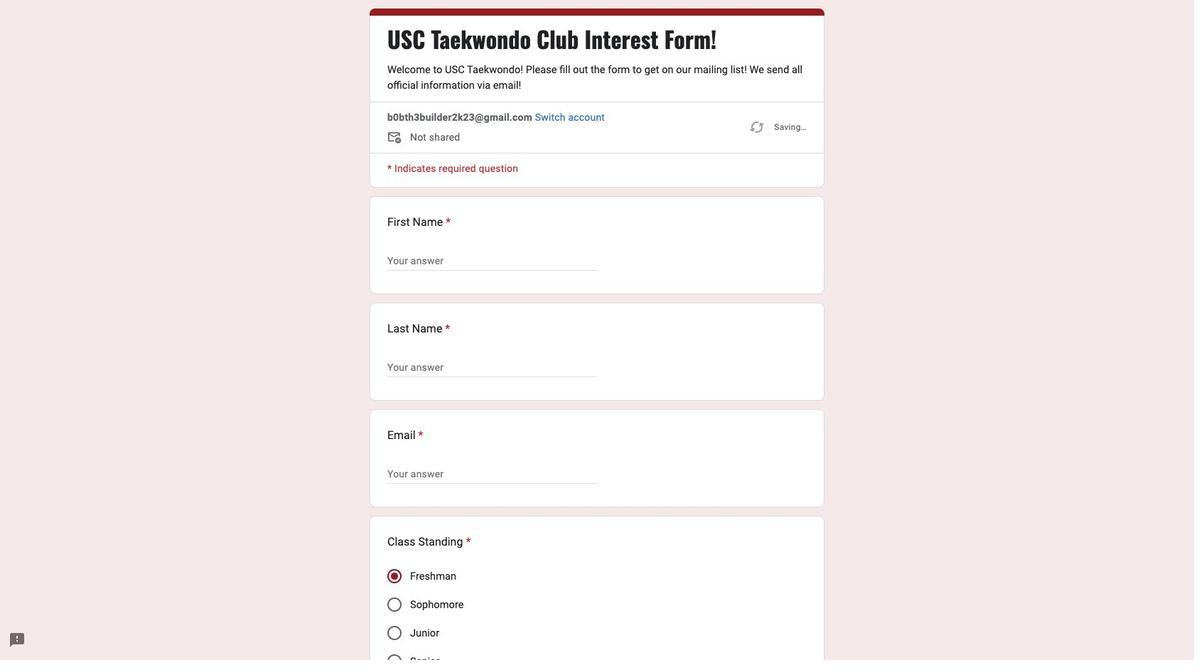 Task type: vqa. For each thing, say whether or not it's contained in the screenshot.
Rename text field
no



Task type: locate. For each thing, give the bounding box(es) containing it.
1 heading from the top
[[388, 25, 717, 53]]

required question element for 4th heading from the top of the page
[[416, 427, 424, 444]]

required question element for third heading from the bottom
[[443, 321, 450, 338]]

sophomore image
[[388, 598, 402, 612]]

Sophomore radio
[[388, 598, 402, 612]]

list
[[370, 196, 825, 661]]

3 heading from the top
[[388, 321, 450, 338]]

your email and google account are not part of your response image
[[388, 130, 410, 147]]

None text field
[[388, 466, 597, 483]]

heading
[[388, 25, 717, 53], [388, 214, 451, 231], [388, 321, 450, 338], [388, 427, 424, 444], [388, 534, 471, 551]]

Senior radio
[[388, 655, 402, 661]]

None text field
[[388, 252, 597, 270], [388, 359, 597, 376], [388, 252, 597, 270], [388, 359, 597, 376]]

status
[[749, 110, 807, 144]]

required question element
[[443, 214, 451, 231], [443, 321, 450, 338], [416, 427, 424, 444], [463, 534, 471, 551]]

Freshman radio
[[388, 570, 402, 584]]



Task type: describe. For each thing, give the bounding box(es) containing it.
required question element for fifth heading from the top of the page
[[463, 534, 471, 551]]

senior image
[[388, 655, 402, 661]]

freshman image
[[391, 573, 398, 580]]

4 heading from the top
[[388, 427, 424, 444]]

junior image
[[388, 626, 402, 641]]

your email and google account are not part of your response image
[[388, 130, 405, 147]]

required question element for second heading from the top of the page
[[443, 214, 451, 231]]

report a problem to google image
[[9, 632, 26, 649]]

2 heading from the top
[[388, 214, 451, 231]]

Junior radio
[[388, 626, 402, 641]]

5 heading from the top
[[388, 534, 471, 551]]



